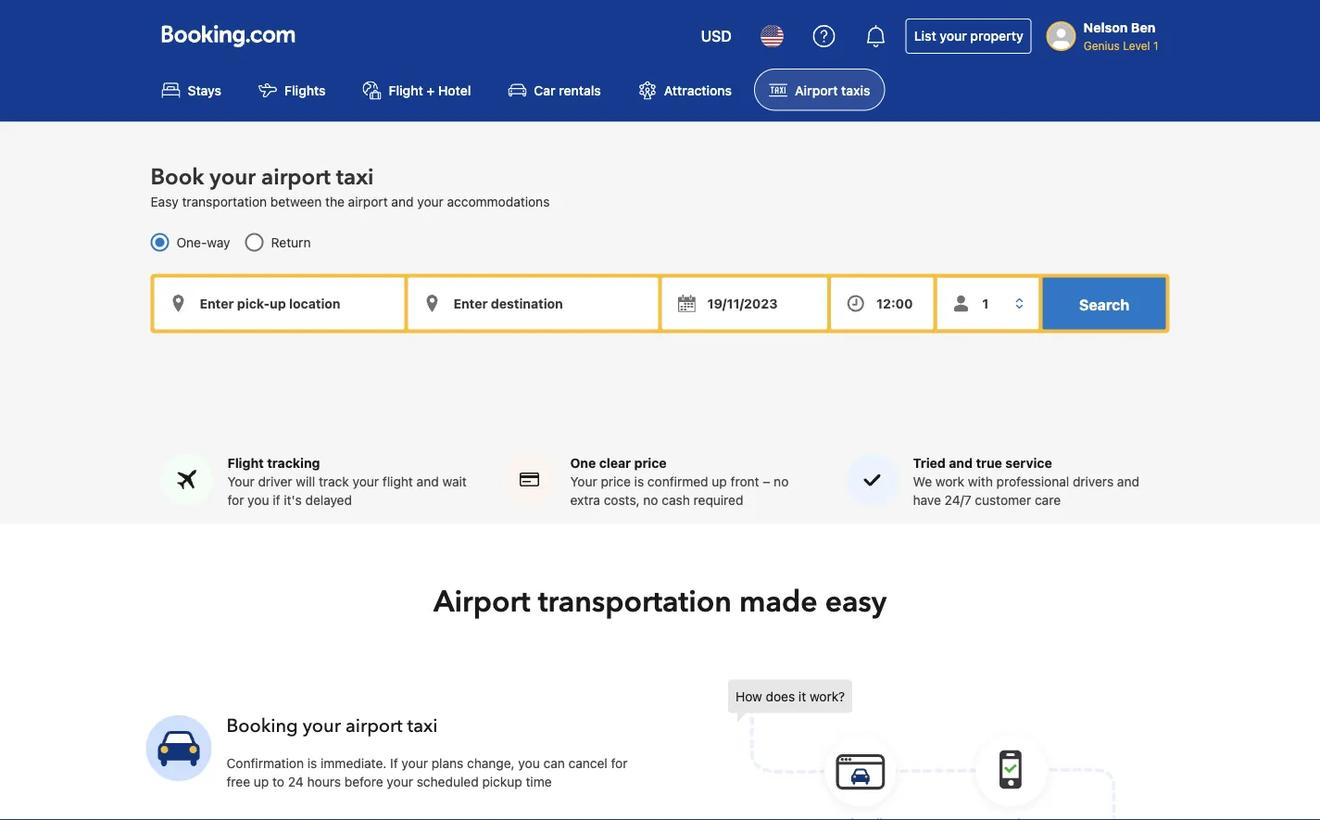 Task type: vqa. For each thing, say whether or not it's contained in the screenshot.
Guest
no



Task type: locate. For each thing, give the bounding box(es) containing it.
flight left +
[[389, 82, 423, 98]]

1 your from the left
[[228, 473, 255, 489]]

will
[[296, 473, 315, 489]]

extra
[[570, 492, 600, 507]]

24/7
[[945, 492, 972, 507]]

airport
[[261, 162, 331, 193], [348, 193, 388, 209], [346, 713, 403, 738]]

taxi for booking
[[407, 713, 438, 738]]

0 vertical spatial airport
[[261, 162, 331, 193]]

usd button
[[690, 14, 743, 58]]

24
[[288, 774, 304, 789]]

for left if
[[228, 492, 244, 507]]

0 horizontal spatial you
[[248, 492, 269, 507]]

1 vertical spatial taxi
[[407, 713, 438, 738]]

0 horizontal spatial price
[[601, 473, 631, 489]]

1 horizontal spatial for
[[611, 755, 628, 770]]

and
[[391, 193, 414, 209], [949, 455, 973, 470], [417, 473, 439, 489], [1118, 473, 1140, 489]]

your down if
[[387, 774, 413, 789]]

0 vertical spatial airport
[[795, 82, 838, 98]]

airport up between
[[261, 162, 331, 193]]

delayed
[[305, 492, 352, 507]]

for
[[228, 492, 244, 507], [611, 755, 628, 770]]

for for confirmation is immediate. if your plans change, you can cancel for free up to 24 hours before your scheduled pickup time
[[611, 755, 628, 770]]

1 vertical spatial no
[[644, 492, 659, 507]]

Enter pick-up location text field
[[154, 277, 405, 329]]

0 horizontal spatial transportation
[[182, 193, 267, 209]]

0 vertical spatial transportation
[[182, 193, 267, 209]]

flight + hotel link
[[348, 69, 486, 111]]

your right track
[[353, 473, 379, 489]]

0 vertical spatial is
[[635, 473, 644, 489]]

you inside flight tracking your driver will track your flight and wait for you if it's delayed
[[248, 492, 269, 507]]

no right "–"
[[774, 473, 789, 489]]

price down clear
[[601, 473, 631, 489]]

your inside flight tracking your driver will track your flight and wait for you if it's delayed
[[353, 473, 379, 489]]

flight
[[383, 473, 413, 489]]

0 horizontal spatial taxi
[[336, 162, 374, 193]]

and up work
[[949, 455, 973, 470]]

taxi inside book your airport taxi easy transportation between the airport and your accommodations
[[336, 162, 374, 193]]

your inside one clear price your price is confirmed up front – no extra costs, no cash required
[[570, 473, 597, 489]]

your
[[228, 473, 255, 489], [570, 473, 597, 489]]

up left the to
[[254, 774, 269, 789]]

0 horizontal spatial flight
[[228, 455, 264, 470]]

flight inside flight tracking your driver will track your flight and wait for you if it's delayed
[[228, 455, 264, 470]]

and left wait
[[417, 473, 439, 489]]

your left driver
[[228, 473, 255, 489]]

0 vertical spatial flight
[[389, 82, 423, 98]]

costs,
[[604, 492, 640, 507]]

price
[[634, 455, 667, 470], [601, 473, 631, 489]]

car
[[534, 82, 556, 98]]

0 horizontal spatial airport
[[434, 581, 531, 622]]

0 horizontal spatial is
[[308, 755, 317, 770]]

drivers
[[1073, 473, 1114, 489]]

2 vertical spatial airport
[[346, 713, 403, 738]]

stays
[[188, 82, 222, 98]]

up inside 'confirmation is immediate. if your plans change, you can cancel for free up to 24 hours before your scheduled pickup time'
[[254, 774, 269, 789]]

airport transportation made easy
[[434, 581, 887, 622]]

1 horizontal spatial up
[[712, 473, 727, 489]]

0 vertical spatial price
[[634, 455, 667, 470]]

and inside book your airport taxi easy transportation between the airport and your accommodations
[[391, 193, 414, 209]]

0 horizontal spatial up
[[254, 774, 269, 789]]

1 vertical spatial up
[[254, 774, 269, 789]]

hotel
[[438, 82, 471, 98]]

taxi up plans
[[407, 713, 438, 738]]

1 vertical spatial flight
[[228, 455, 264, 470]]

you
[[248, 492, 269, 507], [518, 755, 540, 770]]

your up immediate.
[[303, 713, 341, 738]]

0 vertical spatial you
[[248, 492, 269, 507]]

up up required
[[712, 473, 727, 489]]

you left if
[[248, 492, 269, 507]]

your down one
[[570, 473, 597, 489]]

airport for book
[[261, 162, 331, 193]]

airport up if
[[346, 713, 403, 738]]

1 horizontal spatial taxi
[[407, 713, 438, 738]]

price up confirmed on the bottom of page
[[634, 455, 667, 470]]

airport for airport transportation made easy
[[434, 581, 531, 622]]

12:00
[[877, 295, 913, 311]]

no left the cash
[[644, 492, 659, 507]]

is
[[635, 473, 644, 489], [308, 755, 317, 770]]

work
[[936, 473, 965, 489]]

it's
[[284, 492, 302, 507]]

booking airport taxi image
[[728, 680, 1118, 820], [146, 715, 212, 781]]

1 vertical spatial is
[[308, 755, 317, 770]]

0 vertical spatial taxi
[[336, 162, 374, 193]]

transportation
[[182, 193, 267, 209], [538, 581, 732, 622]]

tried and true service we work with professional drivers and have 24/7 customer care
[[913, 455, 1140, 507]]

immediate.
[[321, 755, 387, 770]]

for right cancel
[[611, 755, 628, 770]]

required
[[694, 492, 744, 507]]

0 horizontal spatial your
[[228, 473, 255, 489]]

between
[[270, 193, 322, 209]]

nelson ben genius level 1
[[1084, 20, 1159, 52]]

1 horizontal spatial is
[[635, 473, 644, 489]]

time
[[526, 774, 552, 789]]

1 vertical spatial airport
[[434, 581, 531, 622]]

airport right the
[[348, 193, 388, 209]]

your right 'book'
[[210, 162, 256, 193]]

flight for flight tracking your driver will track your flight and wait for you if it's delayed
[[228, 455, 264, 470]]

is up costs,
[[635, 473, 644, 489]]

list your property link
[[906, 19, 1032, 54]]

and inside flight tracking your driver will track your flight and wait for you if it's delayed
[[417, 473, 439, 489]]

can
[[544, 755, 565, 770]]

your right list
[[940, 28, 967, 44]]

0 vertical spatial for
[[228, 492, 244, 507]]

easy
[[825, 581, 887, 622]]

confirmation
[[227, 755, 304, 770]]

book your airport taxi easy transportation between the airport and your accommodations
[[151, 162, 550, 209]]

flight up driver
[[228, 455, 264, 470]]

how
[[736, 688, 763, 704]]

rentals
[[559, 82, 601, 98]]

we
[[913, 473, 932, 489]]

book
[[151, 162, 204, 193]]

is inside 'confirmation is immediate. if your plans change, you can cancel for free up to 24 hours before your scheduled pickup time'
[[308, 755, 317, 770]]

is up hours
[[308, 755, 317, 770]]

0 horizontal spatial no
[[644, 492, 659, 507]]

+
[[427, 82, 435, 98]]

taxi up the
[[336, 162, 374, 193]]

is inside one clear price your price is confirmed up front – no extra costs, no cash required
[[635, 473, 644, 489]]

for inside 'confirmation is immediate. if your plans change, you can cancel for free up to 24 hours before your scheduled pickup time'
[[611, 755, 628, 770]]

car rentals link
[[493, 69, 616, 111]]

airport for airport taxis
[[795, 82, 838, 98]]

you up time
[[518, 755, 540, 770]]

1 vertical spatial transportation
[[538, 581, 732, 622]]

0 vertical spatial up
[[712, 473, 727, 489]]

airport
[[795, 82, 838, 98], [434, 581, 531, 622]]

and right the
[[391, 193, 414, 209]]

1 horizontal spatial you
[[518, 755, 540, 770]]

confirmed
[[648, 473, 709, 489]]

1 horizontal spatial your
[[570, 473, 597, 489]]

1 horizontal spatial flight
[[389, 82, 423, 98]]

19/11/2023
[[708, 295, 778, 311]]

usd
[[701, 27, 732, 45]]

flights link
[[244, 69, 341, 111]]

1 vertical spatial you
[[518, 755, 540, 770]]

0 horizontal spatial for
[[228, 492, 244, 507]]

1 horizontal spatial no
[[774, 473, 789, 489]]

list
[[914, 28, 937, 44]]

search
[[1080, 295, 1130, 313]]

flight for flight + hotel
[[389, 82, 423, 98]]

search button
[[1043, 277, 1166, 329]]

up
[[712, 473, 727, 489], [254, 774, 269, 789]]

have
[[913, 492, 941, 507]]

if
[[273, 492, 280, 507]]

1 horizontal spatial airport
[[795, 82, 838, 98]]

1 vertical spatial for
[[611, 755, 628, 770]]

2 your from the left
[[570, 473, 597, 489]]

no
[[774, 473, 789, 489], [644, 492, 659, 507]]

work?
[[810, 688, 845, 704]]

front
[[731, 473, 760, 489]]

for inside flight tracking your driver will track your flight and wait for you if it's delayed
[[228, 492, 244, 507]]



Task type: describe. For each thing, give the bounding box(es) containing it.
ben
[[1131, 20, 1156, 35]]

19/11/2023 button
[[662, 277, 828, 329]]

attractions
[[664, 82, 732, 98]]

one-way
[[177, 234, 230, 250]]

attractions link
[[623, 69, 747, 111]]

transportation inside book your airport taxi easy transportation between the airport and your accommodations
[[182, 193, 267, 209]]

track
[[319, 473, 349, 489]]

pickup
[[482, 774, 522, 789]]

12:00 button
[[831, 277, 934, 329]]

accommodations
[[447, 193, 550, 209]]

taxi for book
[[336, 162, 374, 193]]

1 vertical spatial airport
[[348, 193, 388, 209]]

–
[[763, 473, 770, 489]]

true
[[976, 455, 1003, 470]]

property
[[971, 28, 1024, 44]]

professional
[[997, 473, 1070, 489]]

easy
[[151, 193, 179, 209]]

booking.com online hotel reservations image
[[162, 25, 295, 47]]

cancel
[[569, 755, 608, 770]]

with
[[968, 473, 993, 489]]

airport taxis link
[[754, 69, 885, 111]]

1 horizontal spatial booking airport taxi image
[[728, 680, 1118, 820]]

list your property
[[914, 28, 1024, 44]]

stays link
[[147, 69, 236, 111]]

car rentals
[[534, 82, 601, 98]]

your right if
[[402, 755, 428, 770]]

hours
[[307, 774, 341, 789]]

one clear price your price is confirmed up front – no extra costs, no cash required
[[570, 455, 789, 507]]

taxis
[[842, 82, 871, 98]]

does
[[766, 688, 795, 704]]

if
[[390, 755, 398, 770]]

one-
[[177, 234, 207, 250]]

1
[[1154, 39, 1159, 52]]

your left accommodations in the top left of the page
[[417, 193, 444, 209]]

customer
[[975, 492, 1032, 507]]

care
[[1035, 492, 1061, 507]]

service
[[1006, 455, 1053, 470]]

flights
[[285, 82, 326, 98]]

your inside flight tracking your driver will track your flight and wait for you if it's delayed
[[228, 473, 255, 489]]

Enter destination text field
[[408, 277, 658, 329]]

0 vertical spatial no
[[774, 473, 789, 489]]

1 horizontal spatial transportation
[[538, 581, 732, 622]]

scheduled
[[417, 774, 479, 789]]

tracking
[[267, 455, 320, 470]]

flight + hotel
[[389, 82, 471, 98]]

confirmation is immediate. if your plans change, you can cancel for free up to 24 hours before your scheduled pickup time
[[227, 755, 628, 789]]

made
[[740, 581, 818, 622]]

0 horizontal spatial booking airport taxi image
[[146, 715, 212, 781]]

tried
[[913, 455, 946, 470]]

nelson
[[1084, 20, 1128, 35]]

for for flight tracking your driver will track your flight and wait for you if it's delayed
[[228, 492, 244, 507]]

1 vertical spatial price
[[601, 473, 631, 489]]

you inside 'confirmation is immediate. if your plans change, you can cancel for free up to 24 hours before your scheduled pickup time'
[[518, 755, 540, 770]]

return
[[271, 234, 311, 250]]

change,
[[467, 755, 515, 770]]

it
[[799, 688, 806, 704]]

flight tracking your driver will track your flight and wait for you if it's delayed
[[228, 455, 467, 507]]

cash
[[662, 492, 690, 507]]

and right drivers
[[1118, 473, 1140, 489]]

wait
[[443, 473, 467, 489]]

before
[[345, 774, 383, 789]]

one
[[570, 455, 596, 470]]

plans
[[432, 755, 464, 770]]

level
[[1123, 39, 1151, 52]]

way
[[207, 234, 230, 250]]

booking your airport taxi
[[227, 713, 438, 738]]

free
[[227, 774, 250, 789]]

1 horizontal spatial price
[[634, 455, 667, 470]]

driver
[[258, 473, 292, 489]]

up inside one clear price your price is confirmed up front – no extra costs, no cash required
[[712, 473, 727, 489]]

how does it work?
[[736, 688, 845, 704]]

genius
[[1084, 39, 1120, 52]]

booking
[[227, 713, 298, 738]]

the
[[325, 193, 345, 209]]

to
[[273, 774, 285, 789]]

airport taxis
[[795, 82, 871, 98]]

airport for booking
[[346, 713, 403, 738]]

clear
[[599, 455, 631, 470]]



